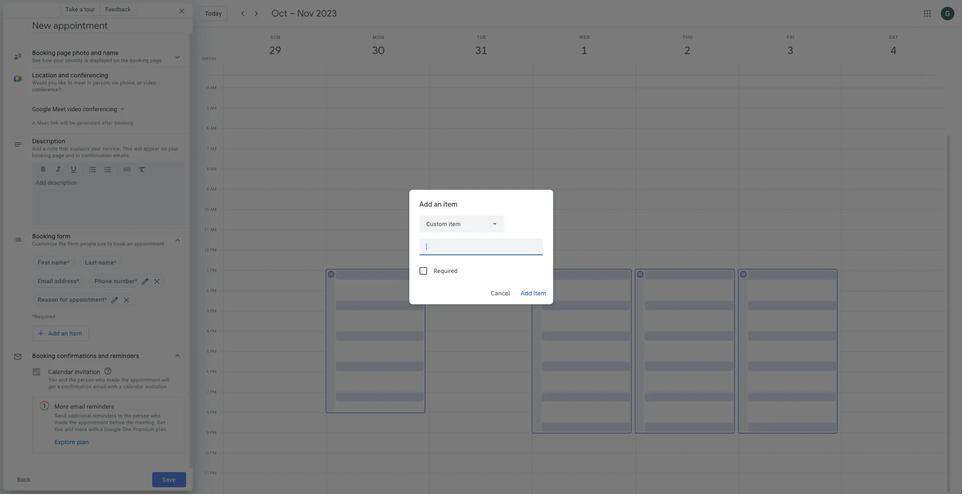 Task type: vqa. For each thing, say whether or not it's contained in the screenshot.
the Tasks Sidebar image
no



Task type: describe. For each thing, give the bounding box(es) containing it.
2 vertical spatial reminders
[[93, 413, 117, 419]]

none field inside add an item dialog
[[419, 216, 504, 233]]

8 for 8 pm
[[207, 410, 209, 415]]

for
[[60, 297, 68, 303]]

emails.
[[113, 153, 130, 159]]

link
[[50, 120, 59, 126]]

4 for 4 am
[[207, 85, 209, 90]]

back
[[17, 476, 31, 484]]

the up one
[[126, 420, 134, 426]]

Description text field
[[36, 179, 181, 222]]

feedback
[[105, 6, 131, 13]]

google
[[104, 427, 121, 433]]

you
[[48, 377, 57, 383]]

booking form customize the form people use to book an appointment
[[32, 233, 164, 247]]

like
[[58, 80, 66, 86]]

10 for 10 pm
[[204, 451, 209, 456]]

7 am
[[207, 146, 217, 151]]

2 pm
[[207, 288, 217, 293]]

10 for 10 am
[[204, 207, 209, 212]]

today button
[[200, 6, 227, 21]]

1 pm
[[207, 268, 217, 273]]

appointment inside more email reminders send additional reminders to the person who made the appointment before the meeting. get this and more with a google one premium plan.
[[78, 420, 108, 426]]

location
[[32, 71, 57, 79]]

explore plan button
[[51, 435, 92, 450]]

10 am
[[204, 207, 217, 212]]

email
[[38, 278, 53, 285]]

pm for 7 pm
[[210, 390, 217, 395]]

cancel
[[491, 290, 510, 297]]

7 for 7 pm
[[207, 390, 209, 395]]

am for 4 am
[[210, 85, 217, 90]]

phone number *
[[95, 278, 138, 285]]

add inside button
[[521, 290, 532, 297]]

plan
[[77, 439, 89, 446]]

oct – nov 2023
[[271, 8, 337, 19]]

or
[[137, 80, 142, 86]]

take a tour
[[66, 6, 95, 13]]

after
[[102, 120, 113, 126]]

* for email address
[[77, 278, 79, 285]]

made inside you and the person who made the appointment will get a confirmation email with a calendar invitation
[[107, 377, 120, 383]]

insert link image
[[123, 165, 131, 175]]

0 vertical spatial will
[[60, 120, 68, 126]]

this
[[122, 146, 133, 152]]

before
[[110, 420, 125, 426]]

more email reminders send additional reminders to the person who made the appointment before the meeting. get this and more with a google one premium plan.
[[55, 404, 167, 433]]

explore plan
[[55, 439, 89, 446]]

2 cell from the left
[[326, 7, 430, 494]]

that
[[59, 146, 69, 152]]

nov
[[297, 8, 314, 19]]

bold image
[[39, 165, 47, 175]]

on
[[161, 146, 167, 152]]

note
[[47, 146, 58, 152]]

add an item inside dialog
[[419, 201, 458, 209]]

cancel button
[[487, 283, 514, 304]]

premium
[[133, 427, 154, 433]]

list item containing email address
[[32, 275, 85, 288]]

pm for 10 pm
[[210, 451, 217, 456]]

email address *
[[38, 278, 79, 285]]

1 cell from the left
[[224, 7, 327, 494]]

one
[[122, 427, 132, 433]]

first
[[38, 259, 50, 266]]

4 column header from the left
[[533, 27, 636, 75]]

3 cell from the left
[[430, 7, 533, 494]]

meet
[[37, 120, 49, 126]]

to inside booking form customize the form people use to book an appointment
[[108, 241, 112, 247]]

confirmations
[[57, 352, 97, 360]]

grid containing gmt-04
[[196, 7, 952, 494]]

pm for 12 pm
[[210, 248, 217, 253]]

conferencing
[[70, 71, 108, 79]]

1 vertical spatial reminders
[[87, 404, 114, 410]]

location and conferencing would you like to meet in person, via phone, or video conference?
[[32, 71, 156, 93]]

an inside button
[[61, 330, 68, 338]]

bulleted list image
[[104, 165, 112, 175]]

an inside dialog
[[434, 201, 442, 209]]

5 for 5 am
[[207, 106, 209, 110]]

with inside more email reminders send additional reminders to the person who made the appointment before the meeting. get this and more with a google one premium plan.
[[89, 427, 99, 433]]

number
[[114, 278, 135, 285]]

pm for 2 pm
[[210, 288, 217, 293]]

add item button
[[517, 283, 550, 304]]

will inside you and the person who made the appointment will get a confirmation email with a calendar invitation
[[162, 377, 170, 383]]

who inside more email reminders send additional reminders to the person who made the appointment before the meeting. get this and more with a google one premium plan.
[[151, 413, 161, 419]]

more
[[55, 404, 69, 410]]

11 am
[[204, 228, 217, 232]]

0 horizontal spatial invitation
[[75, 368, 100, 376]]

6 for 6 pm
[[207, 370, 209, 374]]

3
[[207, 309, 209, 313]]

calendar
[[48, 368, 73, 376]]

description
[[32, 137, 65, 145]]

pm for 9 pm
[[210, 431, 217, 435]]

you
[[48, 80, 57, 86]]

7 for 7 am
[[207, 146, 209, 151]]

video
[[143, 80, 156, 86]]

6 column header from the left
[[739, 27, 842, 75]]

and inside location and conferencing would you like to meet in person, via phone, or video conference?
[[58, 71, 69, 79]]

appointment inside you and the person who made the appointment will get a confirmation email with a calendar invitation
[[130, 377, 160, 383]]

3 column header from the left
[[430, 27, 533, 75]]

a
[[32, 120, 36, 126]]

booking confirmations and reminders
[[32, 352, 139, 360]]

italic image
[[54, 165, 63, 175]]

11 for 11 pm
[[204, 471, 209, 476]]

04
[[211, 56, 216, 61]]

explains
[[70, 146, 90, 152]]

name for first name
[[52, 259, 67, 266]]

10 pm
[[204, 451, 217, 456]]

oct
[[271, 8, 287, 19]]

booking for booking confirmations and reminders
[[32, 352, 55, 360]]

this
[[55, 427, 63, 433]]

get
[[157, 420, 165, 426]]

am for 6 am
[[210, 126, 217, 131]]

0 vertical spatial form
[[57, 233, 71, 240]]

0 vertical spatial booking
[[114, 120, 133, 126]]

gmt-04
[[202, 56, 216, 61]]

booking confirmations and reminders button
[[29, 348, 188, 363]]

add an item button
[[32, 326, 89, 341]]

phone,
[[120, 80, 136, 86]]

5 pm
[[207, 349, 217, 354]]

the inside booking form customize the form people use to book an appointment
[[59, 241, 66, 247]]

who inside you and the person who made the appointment will get a confirmation email with a calendar invitation
[[95, 377, 105, 383]]

8 am
[[207, 167, 217, 171]]

6 cell from the left
[[738, 7, 842, 494]]

11 pm
[[204, 471, 217, 476]]

formatting options toolbar
[[32, 162, 184, 180]]

7 cell from the left
[[842, 7, 945, 494]]

service.
[[103, 146, 121, 152]]

5 am
[[207, 106, 217, 110]]

a left 'calendar'
[[119, 384, 122, 390]]

8 for 8 am
[[207, 167, 209, 171]]

a inside description add a note that explains your service. this will appear on your booking page and in confirmation emails.
[[43, 146, 46, 152]]

5 column header from the left
[[636, 27, 739, 75]]

today
[[205, 10, 222, 17]]

will inside description add a note that explains your service. this will appear on your booking page and in confirmation emails.
[[134, 146, 142, 152]]

4 pm
[[207, 329, 217, 334]]

phone
[[95, 278, 112, 285]]

the up before
[[124, 413, 132, 419]]

4 am
[[207, 85, 217, 90]]

explore
[[55, 439, 75, 446]]



Task type: locate. For each thing, give the bounding box(es) containing it.
0 horizontal spatial in
[[76, 153, 80, 159]]

0 vertical spatial reminders
[[110, 352, 139, 360]]

3 pm
[[207, 309, 217, 313]]

1 vertical spatial with
[[89, 427, 99, 433]]

booking inside dropdown button
[[32, 352, 55, 360]]

list item containing reason for appointment
[[32, 293, 136, 307]]

9 for 9 pm
[[207, 431, 209, 435]]

add item
[[521, 290, 546, 297]]

list item down first name *
[[32, 275, 85, 288]]

1 vertical spatial 10
[[204, 451, 209, 456]]

and down 'calendar'
[[59, 377, 67, 383]]

reminders up before
[[93, 413, 117, 419]]

0 horizontal spatial with
[[89, 427, 99, 433]]

am for 7 am
[[210, 146, 217, 151]]

1 vertical spatial made
[[55, 420, 68, 426]]

0 horizontal spatial person
[[78, 377, 94, 383]]

1 vertical spatial 7
[[207, 390, 209, 395]]

0 horizontal spatial your
[[91, 146, 101, 152]]

reminders
[[110, 352, 139, 360], [87, 404, 114, 410], [93, 413, 117, 419]]

1 5 from the top
[[207, 106, 209, 110]]

who up get
[[151, 413, 161, 419]]

am
[[210, 85, 217, 90], [210, 106, 217, 110], [210, 126, 217, 131], [210, 146, 217, 151], [210, 167, 217, 171], [210, 187, 217, 192], [210, 207, 217, 212], [210, 228, 217, 232]]

1 horizontal spatial item
[[443, 201, 458, 209]]

1 horizontal spatial email
[[93, 384, 106, 390]]

get
[[48, 384, 56, 390]]

1 pm from the top
[[210, 248, 217, 253]]

reminders inside dropdown button
[[110, 352, 139, 360]]

6 for 6 am
[[207, 126, 209, 131]]

1 vertical spatial in
[[76, 153, 80, 159]]

via
[[112, 80, 119, 86]]

item inside the add item button
[[534, 290, 546, 297]]

1 vertical spatial to
[[108, 241, 112, 247]]

am up 5 am
[[210, 85, 217, 90]]

meet
[[74, 80, 86, 86]]

to for reminders
[[118, 413, 123, 419]]

booking up 'calendar'
[[32, 352, 55, 360]]

1 11 from the top
[[204, 228, 209, 232]]

pm right 3
[[210, 309, 217, 313]]

1 vertical spatial booking
[[32, 352, 55, 360]]

am for 5 am
[[210, 106, 217, 110]]

6 up the 7 pm
[[207, 370, 209, 374]]

use
[[98, 241, 106, 247]]

booking inside booking form customize the form people use to book an appointment
[[32, 233, 55, 240]]

0 horizontal spatial item
[[69, 330, 82, 338]]

pm
[[210, 248, 217, 253], [210, 268, 217, 273], [210, 288, 217, 293], [210, 309, 217, 313], [210, 329, 217, 334], [210, 349, 217, 354], [210, 370, 217, 374], [210, 390, 217, 395], [210, 410, 217, 415], [210, 431, 217, 435], [210, 451, 217, 456], [210, 471, 217, 476]]

address
[[55, 278, 77, 285]]

pm up the 7 pm
[[210, 370, 217, 374]]

name right first
[[52, 259, 67, 266]]

list item down use
[[80, 256, 122, 269]]

pm for 4 pm
[[210, 329, 217, 334]]

invitation down 'booking confirmations and reminders'
[[75, 368, 100, 376]]

10
[[204, 207, 209, 212], [204, 451, 209, 456]]

am down "6 am"
[[210, 146, 217, 151]]

people
[[80, 241, 96, 247]]

0 vertical spatial an
[[434, 201, 442, 209]]

with inside you and the person who made the appointment will get a confirmation email with a calendar invitation
[[108, 384, 118, 390]]

10 up 11 am in the top left of the page
[[204, 207, 209, 212]]

last
[[85, 259, 97, 266]]

in inside location and conferencing would you like to meet in person, via phone, or video conference?
[[87, 80, 92, 86]]

and right this
[[65, 427, 74, 433]]

will
[[60, 120, 68, 126], [134, 146, 142, 152], [162, 377, 170, 383]]

None field
[[419, 216, 504, 233]]

0 vertical spatial confirmation
[[81, 153, 112, 159]]

11 for 11 am
[[204, 228, 209, 232]]

11 pm from the top
[[210, 451, 217, 456]]

10 pm from the top
[[210, 431, 217, 435]]

appointment inside booking form customize the form people use to book an appointment
[[134, 241, 164, 247]]

with right more
[[89, 427, 99, 433]]

6 pm from the top
[[210, 349, 217, 354]]

name
[[52, 259, 67, 266], [99, 259, 114, 266]]

11
[[204, 228, 209, 232], [204, 471, 209, 476]]

5 cell from the left
[[635, 7, 739, 494]]

* right the phone
[[135, 278, 138, 285]]

email inside you and the person who made the appointment will get a confirmation email with a calendar invitation
[[93, 384, 106, 390]]

1 vertical spatial will
[[134, 146, 142, 152]]

2 vertical spatial to
[[118, 413, 123, 419]]

pm down 9 pm
[[210, 451, 217, 456]]

your left service.
[[91, 146, 101, 152]]

1 horizontal spatial will
[[134, 146, 142, 152]]

cell
[[224, 7, 327, 494], [326, 7, 430, 494], [430, 7, 533, 494], [532, 7, 636, 494], [635, 7, 739, 494], [738, 7, 842, 494], [842, 7, 945, 494]]

am for 11 am
[[210, 228, 217, 232]]

list item
[[32, 256, 75, 269], [80, 256, 122, 269], [32, 275, 85, 288], [89, 275, 167, 288], [32, 293, 136, 307]]

2 column header from the left
[[326, 27, 430, 75]]

invitation right 'calendar'
[[145, 384, 167, 390]]

2 am from the top
[[210, 106, 217, 110]]

7 am from the top
[[210, 207, 217, 212]]

1 horizontal spatial to
[[108, 241, 112, 247]]

more
[[75, 427, 87, 433]]

0 vertical spatial person
[[78, 377, 94, 383]]

4 cell from the left
[[532, 7, 636, 494]]

2 your from the left
[[168, 146, 179, 152]]

to up before
[[118, 413, 123, 419]]

0 vertical spatial who
[[95, 377, 105, 383]]

pm for 3 pm
[[210, 309, 217, 313]]

2 11 from the top
[[204, 471, 209, 476]]

1 horizontal spatial in
[[87, 80, 92, 86]]

1 am from the top
[[210, 85, 217, 90]]

8 am from the top
[[210, 228, 217, 232]]

person,
[[93, 80, 110, 86]]

who down "booking confirmations and reminders" dropdown button
[[95, 377, 105, 383]]

1 vertical spatial 5
[[207, 349, 209, 354]]

and inside description add a note that explains your service. this will appear on your booking page and in confirmation emails.
[[66, 153, 74, 159]]

email inside more email reminders send additional reminders to the person who made the appointment before the meeting. get this and more with a google one premium plan.
[[70, 404, 85, 410]]

form left people
[[68, 241, 79, 247]]

1 name from the left
[[52, 259, 67, 266]]

appear
[[143, 146, 160, 152]]

1 horizontal spatial who
[[151, 413, 161, 419]]

add an item inside button
[[48, 330, 82, 338]]

calendar invitation
[[48, 368, 100, 376]]

2 10 from the top
[[204, 451, 209, 456]]

to
[[68, 80, 73, 86], [108, 241, 112, 247], [118, 413, 123, 419]]

a meet link will be generated after booking
[[32, 120, 133, 126]]

the down additional
[[69, 420, 77, 426]]

2 5 from the top
[[207, 349, 209, 354]]

0 horizontal spatial email
[[70, 404, 85, 410]]

1
[[207, 268, 209, 273]]

0 vertical spatial 9
[[207, 187, 209, 192]]

booking inside description add a note that explains your service. this will appear on your booking page and in confirmation emails.
[[32, 153, 51, 159]]

pm right 1
[[210, 268, 217, 273]]

1 vertical spatial an
[[127, 241, 133, 247]]

7 pm
[[207, 390, 217, 395]]

1 vertical spatial add an item
[[48, 330, 82, 338]]

am down 4 am
[[210, 106, 217, 110]]

4 pm from the top
[[210, 309, 217, 313]]

an
[[434, 201, 442, 209], [127, 241, 133, 247], [61, 330, 68, 338]]

7 up 8 pm
[[207, 390, 209, 395]]

appointment inside list item
[[69, 297, 104, 303]]

0 vertical spatial invitation
[[75, 368, 100, 376]]

0 horizontal spatial booking
[[32, 153, 51, 159]]

the
[[59, 241, 66, 247], [69, 377, 76, 383], [121, 377, 129, 383], [124, 413, 132, 419], [69, 420, 77, 426], [126, 420, 134, 426]]

1 vertical spatial 8
[[207, 410, 209, 415]]

0 vertical spatial 7
[[207, 146, 209, 151]]

invitation inside you and the person who made the appointment will get a confirmation email with a calendar invitation
[[145, 384, 167, 390]]

0 vertical spatial 4
[[207, 85, 209, 90]]

and inside dropdown button
[[98, 352, 109, 360]]

0 vertical spatial 6
[[207, 126, 209, 131]]

pm up 6 pm on the bottom left
[[210, 349, 217, 354]]

0 horizontal spatial to
[[68, 80, 73, 86]]

and up like
[[58, 71, 69, 79]]

5 for 5 pm
[[207, 349, 209, 354]]

6 am from the top
[[210, 187, 217, 192]]

email down the calendar invitation
[[93, 384, 106, 390]]

2 vertical spatial will
[[162, 377, 170, 383]]

2 pm from the top
[[210, 268, 217, 273]]

* for first name
[[67, 259, 70, 266]]

a left google
[[100, 427, 103, 433]]

person down the calendar invitation
[[78, 377, 94, 383]]

description add a note that explains your service. this will appear on your booking page and in confirmation emails.
[[32, 137, 179, 159]]

booking
[[114, 120, 133, 126], [32, 153, 51, 159]]

would
[[32, 80, 47, 86]]

0 horizontal spatial name
[[52, 259, 67, 266]]

email up additional
[[70, 404, 85, 410]]

0 horizontal spatial add an item
[[48, 330, 82, 338]]

1 10 from the top
[[204, 207, 209, 212]]

1 your from the left
[[91, 146, 101, 152]]

booking right after
[[114, 120, 133, 126]]

2 9 from the top
[[207, 431, 209, 435]]

1 vertical spatial item
[[534, 290, 546, 297]]

row
[[220, 7, 945, 494]]

form up customize at the top of page
[[57, 233, 71, 240]]

and inside you and the person who made the appointment will get a confirmation email with a calendar invitation
[[59, 377, 67, 383]]

1 7 from the top
[[207, 146, 209, 151]]

0 horizontal spatial who
[[95, 377, 105, 383]]

pm right 12
[[210, 248, 217, 253]]

reason
[[38, 297, 58, 303]]

*
[[67, 259, 70, 266], [114, 259, 117, 266], [77, 278, 79, 285], [135, 278, 138, 285], [104, 297, 107, 303]]

2 vertical spatial item
[[69, 330, 82, 338]]

item inside the add an item button
[[69, 330, 82, 338]]

1 horizontal spatial made
[[107, 377, 120, 383]]

to right like
[[68, 80, 73, 86]]

column header
[[223, 27, 327, 75], [326, 27, 430, 75], [430, 27, 533, 75], [533, 27, 636, 75], [636, 27, 739, 75], [739, 27, 842, 75], [842, 27, 945, 75]]

1 horizontal spatial an
[[127, 241, 133, 247]]

add inside description add a note that explains your service. this will appear on your booking page and in confirmation emails.
[[32, 146, 42, 152]]

1 vertical spatial confirmation
[[61, 384, 92, 390]]

0 vertical spatial 5
[[207, 106, 209, 110]]

a left note
[[43, 146, 46, 152]]

person up meeting. at the left of page
[[133, 413, 149, 419]]

feedback button
[[100, 3, 136, 16]]

am down the '9 am' at the top left of page
[[210, 207, 217, 212]]

add an item dialog
[[409, 190, 553, 305]]

1 6 from the top
[[207, 126, 209, 131]]

2 7 from the top
[[207, 390, 209, 395]]

1 vertical spatial invitation
[[145, 384, 167, 390]]

9 pm
[[207, 431, 217, 435]]

list item containing first name
[[32, 256, 75, 269]]

2 booking from the top
[[32, 352, 55, 360]]

7 pm from the top
[[210, 370, 217, 374]]

* for last name
[[114, 259, 117, 266]]

person inside you and the person who made the appointment will get a confirmation email with a calendar invitation
[[78, 377, 94, 383]]

pm for 6 pm
[[210, 370, 217, 374]]

12 pm from the top
[[210, 471, 217, 476]]

am for 8 am
[[210, 167, 217, 171]]

confirmation inside you and the person who made the appointment will get a confirmation email with a calendar invitation
[[61, 384, 92, 390]]

2 4 from the top
[[207, 329, 209, 334]]

8 up 9 pm
[[207, 410, 209, 415]]

take
[[66, 6, 78, 13]]

back button
[[10, 472, 37, 488]]

the right customize at the top of page
[[59, 241, 66, 247]]

page
[[53, 153, 64, 159]]

6
[[207, 126, 209, 131], [207, 370, 209, 374]]

12
[[204, 248, 209, 253]]

a right get
[[57, 384, 60, 390]]

in down conferencing
[[87, 80, 92, 86]]

0 horizontal spatial made
[[55, 420, 68, 426]]

1 horizontal spatial invitation
[[145, 384, 167, 390]]

reminders up you and the person who made the appointment will get a confirmation email with a calendar invitation
[[110, 352, 139, 360]]

2
[[207, 288, 209, 293]]

meeting.
[[135, 420, 156, 426]]

1 booking from the top
[[32, 233, 55, 240]]

appointment right for
[[69, 297, 104, 303]]

tour
[[84, 6, 95, 13]]

pm for 1 pm
[[210, 268, 217, 273]]

0 vertical spatial made
[[107, 377, 120, 383]]

0 vertical spatial add an item
[[419, 201, 458, 209]]

8 down 7 am
[[207, 167, 209, 171]]

made
[[107, 377, 120, 383], [55, 420, 68, 426]]

6 pm
[[207, 370, 217, 374]]

2 8 from the top
[[207, 410, 209, 415]]

am down 7 am
[[210, 167, 217, 171]]

1 horizontal spatial booking
[[114, 120, 133, 126]]

send
[[55, 413, 66, 419]]

an inside booking form customize the form people use to book an appointment
[[127, 241, 133, 247]]

underline image
[[69, 165, 78, 175]]

booking down note
[[32, 153, 51, 159]]

7 down "6 am"
[[207, 146, 209, 151]]

4 am from the top
[[210, 146, 217, 151]]

0 vertical spatial email
[[93, 384, 106, 390]]

in inside description add a note that explains your service. this will appear on your booking page and in confirmation emails.
[[76, 153, 80, 159]]

be
[[69, 120, 75, 126]]

2 horizontal spatial an
[[434, 201, 442, 209]]

person inside more email reminders send additional reminders to the person who made the appointment before the meeting. get this and more with a google one premium plan.
[[133, 413, 149, 419]]

0 vertical spatial 8
[[207, 167, 209, 171]]

last name *
[[85, 259, 117, 266]]

2 horizontal spatial item
[[534, 290, 546, 297]]

name for last name
[[99, 259, 114, 266]]

1 vertical spatial form
[[68, 241, 79, 247]]

6 am
[[207, 126, 217, 131]]

in down explains
[[76, 153, 80, 159]]

1 vertical spatial person
[[133, 413, 149, 419]]

list item up email address * on the bottom left of page
[[32, 256, 75, 269]]

*required
[[32, 314, 55, 320]]

am for 9 am
[[210, 187, 217, 192]]

2023
[[316, 8, 337, 19]]

5 pm from the top
[[210, 329, 217, 334]]

appointment up more
[[78, 420, 108, 426]]

10 up 11 pm
[[204, 451, 209, 456]]

1 column header from the left
[[223, 27, 327, 75]]

1 vertical spatial who
[[151, 413, 161, 419]]

a left tour
[[79, 6, 83, 13]]

booking up customize at the top of page
[[32, 233, 55, 240]]

1 vertical spatial 6
[[207, 370, 209, 374]]

1 vertical spatial 4
[[207, 329, 209, 334]]

pm right the 2
[[210, 288, 217, 293]]

pm for 5 pm
[[210, 349, 217, 354]]

* up the address
[[67, 259, 70, 266]]

1 vertical spatial email
[[70, 404, 85, 410]]

5 am from the top
[[210, 167, 217, 171]]

made down send
[[55, 420, 68, 426]]

reminders up additional
[[87, 404, 114, 410]]

to right use
[[108, 241, 112, 247]]

2 name from the left
[[99, 259, 114, 266]]

7
[[207, 146, 209, 151], [207, 390, 209, 395]]

and inside more email reminders send additional reminders to the person who made the appointment before the meeting. get this and more with a google one premium plan.
[[65, 427, 74, 433]]

am for 10 am
[[210, 207, 217, 212]]

9 up 10 am
[[207, 187, 209, 192]]

am down 5 am
[[210, 126, 217, 131]]

confirmation inside description add a note that explains your service. this will appear on your booking page and in confirmation emails.
[[81, 153, 112, 159]]

am down 8 am
[[210, 187, 217, 192]]

made inside more email reminders send additional reminders to the person who made the appointment before the meeting. get this and more with a google one premium plan.
[[55, 420, 68, 426]]

appointment up 'calendar'
[[130, 377, 160, 383]]

take a tour button
[[60, 3, 100, 16]]

who
[[95, 377, 105, 383], [151, 413, 161, 419]]

a inside more email reminders send additional reminders to the person who made the appointment before the meeting. get this and more with a google one premium plan.
[[100, 427, 103, 433]]

4 down 3
[[207, 329, 209, 334]]

pm for 8 pm
[[210, 410, 217, 415]]

and down that
[[66, 153, 74, 159]]

2 horizontal spatial will
[[162, 377, 170, 383]]

Custom item text field
[[419, 242, 543, 252]]

0 vertical spatial to
[[68, 80, 73, 86]]

with
[[108, 384, 118, 390], [89, 427, 99, 433]]

1 vertical spatial 11
[[204, 471, 209, 476]]

pm up 9 pm
[[210, 410, 217, 415]]

grid
[[196, 7, 952, 494]]

1 horizontal spatial add an item
[[419, 201, 458, 209]]

am up 12 pm at left bottom
[[210, 228, 217, 232]]

0 vertical spatial in
[[87, 80, 92, 86]]

confirmation
[[81, 153, 112, 159], [61, 384, 92, 390]]

8 pm from the top
[[210, 390, 217, 395]]

3 pm from the top
[[210, 288, 217, 293]]

your right the on
[[168, 146, 179, 152]]

9 for 9 am
[[207, 187, 209, 192]]

1 vertical spatial booking
[[32, 153, 51, 159]]

1 horizontal spatial person
[[133, 413, 149, 419]]

pm up 8 pm
[[210, 390, 217, 395]]

pm up '5 pm'
[[210, 329, 217, 334]]

list item containing phone number
[[89, 275, 167, 288]]

list item down the address
[[32, 293, 136, 307]]

2 6 from the top
[[207, 370, 209, 374]]

item
[[443, 201, 458, 209], [534, 290, 546, 297], [69, 330, 82, 338]]

add inside button
[[48, 330, 60, 338]]

pm for 11 pm
[[210, 471, 217, 476]]

the down the calendar invitation
[[69, 377, 76, 383]]

email
[[93, 384, 106, 390], [70, 404, 85, 410]]

0 vertical spatial 10
[[204, 207, 209, 212]]

appointment right the book
[[134, 241, 164, 247]]

11 down '10 pm' at left bottom
[[204, 471, 209, 476]]

3 am from the top
[[210, 126, 217, 131]]

list item down last name *
[[89, 275, 167, 288]]

2 horizontal spatial to
[[118, 413, 123, 419]]

book
[[114, 241, 125, 247]]

0 horizontal spatial will
[[60, 120, 68, 126]]

booking
[[32, 233, 55, 240], [32, 352, 55, 360]]

person
[[78, 377, 94, 383], [133, 413, 149, 419]]

and right the confirmations
[[98, 352, 109, 360]]

confirmation down the calendar invitation
[[61, 384, 92, 390]]

9 up '10 pm' at left bottom
[[207, 431, 209, 435]]

0 vertical spatial 11
[[204, 228, 209, 232]]

7 column header from the left
[[842, 27, 945, 75]]

0 vertical spatial item
[[443, 201, 458, 209]]

name right last
[[99, 259, 114, 266]]

to for conferencing
[[68, 80, 73, 86]]

plan.
[[156, 427, 167, 433]]

pm down 8 pm
[[210, 431, 217, 435]]

0 vertical spatial booking
[[32, 233, 55, 240]]

1 vertical spatial 9
[[207, 431, 209, 435]]

1 8 from the top
[[207, 167, 209, 171]]

booking for booking form customize the form people use to book an appointment
[[32, 233, 55, 240]]

additional
[[68, 413, 91, 419]]

remove formatting image
[[138, 165, 146, 175]]

with left 'calendar'
[[108, 384, 118, 390]]

required
[[434, 268, 458, 275]]

confirmation up numbered list image
[[81, 153, 112, 159]]

0 vertical spatial with
[[108, 384, 118, 390]]

0 horizontal spatial an
[[61, 330, 68, 338]]

1 horizontal spatial your
[[168, 146, 179, 152]]

pm down '10 pm' at left bottom
[[210, 471, 217, 476]]

4 up 5 am
[[207, 85, 209, 90]]

to inside more email reminders send additional reminders to the person who made the appointment before the meeting. get this and more with a google one premium plan.
[[118, 413, 123, 419]]

made down "booking confirmations and reminders" dropdown button
[[107, 377, 120, 383]]

1 horizontal spatial with
[[108, 384, 118, 390]]

1 9 from the top
[[207, 187, 209, 192]]

generated
[[77, 120, 100, 126]]

numbered list image
[[88, 165, 97, 175]]

Add title text field
[[32, 19, 183, 32]]

to inside location and conferencing would you like to meet in person, via phone, or video conference?
[[68, 80, 73, 86]]

11 up 12
[[204, 228, 209, 232]]

* up reason for appointment *
[[77, 278, 79, 285]]

in
[[87, 80, 92, 86], [76, 153, 80, 159]]

2 vertical spatial an
[[61, 330, 68, 338]]

5 down 4 am
[[207, 106, 209, 110]]

* down the phone
[[104, 297, 107, 303]]

you and the person who made the appointment will get a confirmation email with a calendar invitation
[[48, 377, 170, 390]]

1 horizontal spatial name
[[99, 259, 114, 266]]

invitation
[[75, 368, 100, 376], [145, 384, 167, 390]]

customize
[[32, 241, 57, 247]]

1 4 from the top
[[207, 85, 209, 90]]

* up phone number *
[[114, 259, 117, 266]]

9 pm from the top
[[210, 410, 217, 415]]

5 up 6 pm on the bottom left
[[207, 349, 209, 354]]

the up 'calendar'
[[121, 377, 129, 383]]

conference?
[[32, 87, 61, 93]]

6 down 5 am
[[207, 126, 209, 131]]

4 for 4 pm
[[207, 329, 209, 334]]

list item containing last name
[[80, 256, 122, 269]]

a inside 'button'
[[79, 6, 83, 13]]



